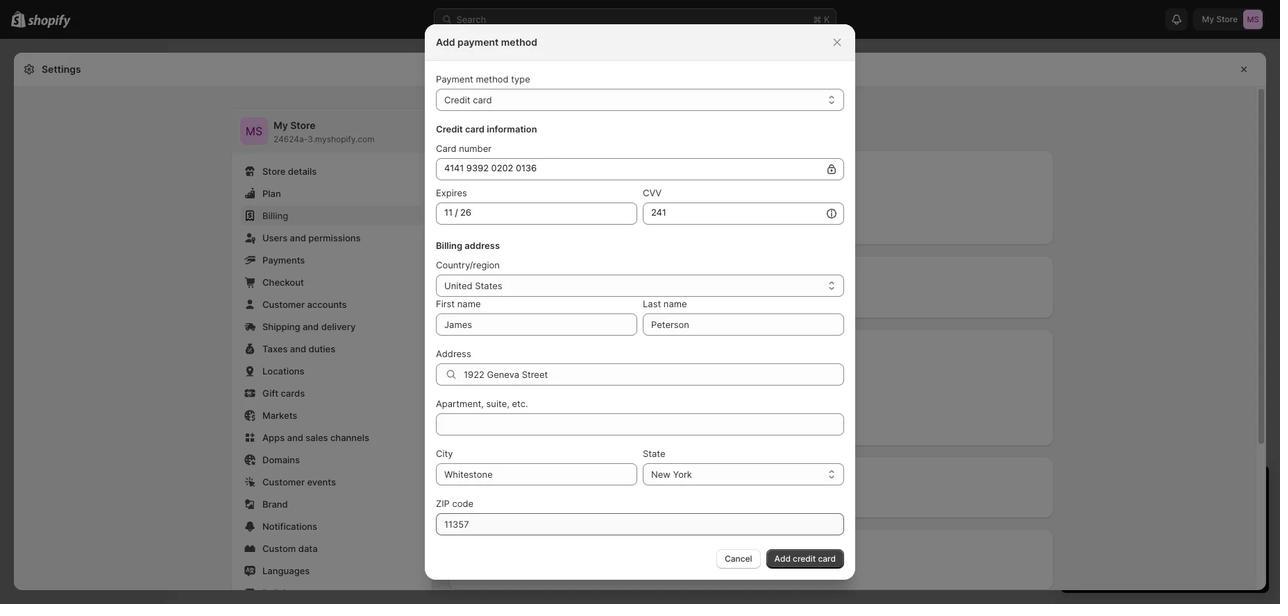 Task type: vqa. For each thing, say whether or not it's contained in the screenshot.
SALES CHANNELS
no



Task type: describe. For each thing, give the bounding box(es) containing it.
states
[[475, 280, 502, 292]]

address
[[465, 240, 500, 251]]

custom data
[[262, 544, 318, 555]]

method up type
[[501, 36, 537, 48]]

subscriptions
[[460, 342, 520, 353]]

apps.
[[720, 356, 743, 367]]

in
[[661, 188, 668, 199]]

custom
[[262, 544, 296, 555]]

3.myshopify.com
[[308, 134, 375, 144]]

checkout
[[262, 277, 304, 288]]

view all
[[460, 423, 492, 434]]

0 vertical spatial your
[[460, 295, 479, 306]]

languages
[[262, 566, 310, 577]]

your current billing currency is set to usd ( us dollar ).
[[460, 295, 689, 306]]

⌘
[[813, 14, 822, 25]]

policies link
[[240, 584, 423, 603]]

my store image
[[240, 117, 268, 145]]

your trial just started element
[[1061, 502, 1269, 594]]

shopify logo image
[[462, 383, 487, 408]]

domains
[[262, 455, 300, 466]]

k
[[824, 14, 830, 25]]

york
[[673, 469, 692, 480]]

add payment method button
[[460, 215, 562, 234]]

cancel
[[725, 554, 752, 564]]

set
[[591, 295, 605, 306]]

last
[[643, 299, 661, 310]]

upcoming
[[588, 495, 629, 506]]

method down methods
[[527, 188, 560, 199]]

gift cards link
[[240, 384, 423, 403]]

methods
[[500, 163, 539, 174]]

billing address
[[436, 240, 500, 251]]

united states
[[444, 280, 502, 292]]

method inside add payment method button
[[523, 219, 554, 229]]

credit for credit card information
[[436, 124, 463, 135]]

Last name text field
[[643, 314, 844, 336]]

credit for credit card
[[444, 94, 470, 106]]

apps
[[262, 433, 285, 444]]

locations
[[262, 366, 304, 377]]

plan
[[262, 188, 281, 199]]

settings dialog
[[14, 53, 1266, 605]]

trial
[[521, 396, 536, 407]]

users
[[262, 233, 288, 244]]

shopify image
[[28, 14, 71, 28]]

to
[[607, 295, 616, 306]]

add payment method inside button
[[468, 219, 554, 229]]

there are no charges on your upcoming bill
[[460, 495, 644, 506]]

settings
[[42, 63, 81, 75]]

card inside button
[[818, 554, 836, 564]]

plan link
[[240, 184, 423, 203]]

shipping
[[262, 321, 300, 333]]

credit card information
[[436, 124, 537, 135]]

payment inside button
[[486, 219, 521, 229]]

for for method
[[562, 188, 574, 199]]

details
[[288, 166, 317, 177]]

0 vertical spatial a
[[479, 188, 485, 199]]

apps and sales channels link
[[240, 428, 423, 448]]

new york
[[651, 469, 692, 480]]

gift cards
[[262, 388, 305, 399]]

First name text field
[[436, 314, 637, 336]]

permissions
[[308, 233, 361, 244]]

billing
[[515, 295, 540, 306]]

duties
[[309, 344, 335, 355]]

subscriptions items you're billed for on a recurring basis, like your plan and apps.
[[460, 342, 743, 367]]

billing inside 'add payment method' 'dialog'
[[436, 240, 462, 251]]

zip code
[[436, 498, 474, 510]]

basis,
[[615, 356, 640, 367]]

you're
[[486, 356, 511, 367]]

add up payment method type
[[436, 36, 455, 48]]

languages link
[[240, 562, 423, 581]]

billing currency
[[460, 269, 527, 280]]

first name
[[436, 299, 481, 310]]

for for billed
[[539, 356, 551, 367]]

payment for add
[[460, 163, 498, 174]]

sales
[[306, 433, 328, 444]]

and for duties
[[290, 344, 306, 355]]

(
[[640, 295, 643, 306]]

add inside add credit card button
[[775, 554, 791, 564]]

customer accounts link
[[240, 295, 423, 314]]

code
[[452, 498, 474, 510]]

on for your
[[553, 495, 564, 506]]

suite,
[[486, 398, 509, 410]]

bill
[[632, 495, 644, 506]]

cards
[[281, 388, 305, 399]]

cvv
[[643, 187, 662, 199]]

markets
[[262, 410, 297, 421]]

purchases
[[576, 188, 620, 199]]

my store 24624a-3.myshopify.com
[[274, 119, 375, 144]]

1 vertical spatial store
[[262, 166, 286, 177]]

add a payment method for purchases and bills in shopify.
[[460, 188, 705, 199]]

a inside subscriptions items you're billed for on a recurring basis, like your plan and apps.
[[567, 356, 572, 367]]

1 vertical spatial currency
[[542, 295, 580, 306]]

card for credit card information
[[465, 124, 485, 135]]

on inside subscriptions items you're billed for on a recurring basis, like your plan and apps.
[[553, 356, 564, 367]]

usd
[[618, 295, 637, 306]]

recurring
[[574, 356, 613, 367]]

type
[[511, 74, 530, 85]]

items
[[460, 356, 483, 367]]

City text field
[[436, 464, 637, 486]]

⌘ k
[[813, 14, 830, 25]]

and for delivery
[[303, 321, 319, 333]]

view all link
[[451, 419, 501, 438]]

my
[[274, 119, 288, 131]]

add credit card button
[[766, 550, 844, 569]]

shop settings menu element
[[232, 109, 432, 605]]

name for last name
[[664, 299, 687, 310]]

shipping and delivery link
[[240, 317, 423, 337]]

custom data link
[[240, 539, 423, 559]]

number
[[459, 143, 492, 154]]



Task type: locate. For each thing, give the bounding box(es) containing it.
1 vertical spatial payment
[[487, 188, 524, 199]]

on
[[553, 356, 564, 367], [560, 396, 570, 407], [553, 495, 564, 506]]

payment down number
[[460, 163, 498, 174]]

card right "credit"
[[818, 554, 836, 564]]

0 horizontal spatial your
[[460, 295, 479, 306]]

october
[[572, 396, 604, 407]]

card
[[436, 143, 456, 154]]

payments link
[[240, 251, 423, 270]]

1 horizontal spatial for
[[562, 188, 574, 199]]

customer down checkout
[[262, 299, 305, 310]]

1 vertical spatial customer
[[262, 477, 305, 488]]

add payment method
[[436, 36, 537, 48], [468, 219, 554, 229]]

2 vertical spatial card
[[818, 554, 836, 564]]

domains link
[[240, 451, 423, 470]]

on for october
[[560, 396, 570, 407]]

shipping and delivery
[[262, 321, 356, 333]]

policies
[[262, 588, 296, 599]]

and
[[623, 188, 639, 199], [290, 233, 306, 244], [303, 321, 319, 333], [290, 344, 306, 355], [701, 356, 717, 367], [287, 433, 303, 444]]

currency up current
[[488, 269, 527, 280]]

taxes and duties link
[[240, 339, 423, 359]]

store up the plan
[[262, 166, 286, 177]]

view
[[460, 423, 480, 434]]

and inside 'link'
[[287, 433, 303, 444]]

store details
[[262, 166, 317, 177]]

0 horizontal spatial for
[[539, 356, 551, 367]]

0 vertical spatial payment
[[436, 74, 473, 85]]

1 vertical spatial card
[[465, 124, 485, 135]]

0 vertical spatial credit
[[444, 94, 470, 106]]

payment up credit card
[[436, 74, 473, 85]]

store inside my store 24624a-3.myshopify.com
[[290, 119, 316, 131]]

ms button
[[240, 117, 268, 145]]

brand link
[[240, 495, 423, 514]]

billing link
[[240, 206, 423, 226]]

1 vertical spatial for
[[539, 356, 551, 367]]

name for first name
[[457, 299, 481, 310]]

bills
[[642, 188, 658, 199]]

zip
[[436, 498, 450, 510]]

0 vertical spatial currency
[[488, 269, 527, 280]]

method left type
[[476, 74, 509, 85]]

is
[[582, 295, 589, 306]]

locations link
[[240, 362, 423, 381]]

and for sales
[[287, 433, 303, 444]]

credit up card
[[436, 124, 463, 135]]

trial your trial ends on october 27, 2023
[[501, 384, 641, 407]]

customer events
[[262, 477, 336, 488]]

customer for customer accounts
[[262, 299, 305, 310]]

for right billed
[[539, 356, 551, 367]]

checkout link
[[240, 273, 423, 292]]

27,
[[607, 396, 618, 407]]

information
[[487, 124, 537, 135]]

markets link
[[240, 406, 423, 426]]

payment inside settings dialog
[[460, 163, 498, 174]]

gift
[[262, 388, 278, 399]]

city
[[436, 448, 453, 460]]

1 horizontal spatial your
[[659, 356, 678, 367]]

Apartment, suite, etc. text field
[[436, 414, 844, 436]]

your down united states
[[460, 295, 479, 306]]

your inside trial your trial ends on october 27, 2023
[[501, 396, 519, 407]]

and right taxes
[[290, 344, 306, 355]]

billing inside "link"
[[262, 210, 288, 221]]

currency left is
[[542, 295, 580, 306]]

no
[[503, 495, 514, 506]]

1 vertical spatial your
[[566, 495, 585, 506]]

charges
[[516, 495, 550, 506]]

1 vertical spatial add payment method
[[468, 219, 554, 229]]

on right charges
[[553, 495, 564, 506]]

customer events link
[[240, 473, 423, 492]]

there
[[460, 495, 484, 506]]

billing
[[448, 116, 490, 133], [262, 210, 288, 221], [436, 240, 462, 251], [460, 269, 486, 280]]

a down payment methods
[[479, 188, 485, 199]]

0 vertical spatial customer
[[262, 299, 305, 310]]

your down trial at the bottom of page
[[501, 396, 519, 407]]

add
[[436, 36, 455, 48], [460, 188, 477, 199], [468, 219, 484, 229], [775, 554, 791, 564]]

ends
[[539, 396, 558, 407]]

add payment method inside 'dialog'
[[436, 36, 537, 48]]

store details link
[[240, 162, 423, 181]]

2023
[[620, 396, 641, 407]]

add up address
[[468, 219, 484, 229]]

customer for customer events
[[262, 477, 305, 488]]

1 vertical spatial a
[[567, 356, 572, 367]]

payment down search
[[458, 36, 499, 48]]

your right 'like'
[[659, 356, 678, 367]]

accounts
[[307, 299, 347, 310]]

customer accounts
[[262, 299, 347, 310]]

country/region
[[436, 260, 500, 271]]

credit card
[[444, 94, 492, 106]]

1 vertical spatial payment
[[460, 163, 498, 174]]

1 horizontal spatial your
[[501, 396, 519, 407]]

1 vertical spatial your
[[501, 396, 519, 407]]

for
[[562, 188, 574, 199], [539, 356, 551, 367]]

apps and sales channels
[[262, 433, 369, 444]]

card for credit card
[[473, 94, 492, 106]]

payment methods
[[460, 163, 539, 174]]

ZIP code text field
[[436, 514, 844, 536]]

Address text field
[[464, 364, 844, 386]]

2 vertical spatial on
[[553, 495, 564, 506]]

payment up address
[[486, 219, 521, 229]]

payment inside 'dialog'
[[436, 74, 473, 85]]

payment for credit
[[436, 74, 473, 85]]

a
[[479, 188, 485, 199], [567, 356, 572, 367]]

for inside subscriptions items you're billed for on a recurring basis, like your plan and apps.
[[539, 356, 551, 367]]

on right ends
[[560, 396, 570, 407]]

0 horizontal spatial a
[[479, 188, 485, 199]]

customer
[[262, 299, 305, 310], [262, 477, 305, 488]]

).
[[684, 295, 689, 306]]

credit
[[444, 94, 470, 106], [436, 124, 463, 135]]

1 horizontal spatial name
[[664, 299, 687, 310]]

0 vertical spatial on
[[553, 356, 564, 367]]

apartment,
[[436, 398, 484, 410]]

card number
[[436, 143, 492, 154]]

name down united states
[[457, 299, 481, 310]]

dollar
[[658, 295, 684, 306]]

0 horizontal spatial name
[[457, 299, 481, 310]]

0 vertical spatial payment
[[458, 36, 499, 48]]

your
[[659, 356, 678, 367], [566, 495, 585, 506]]

2 customer from the top
[[262, 477, 305, 488]]

store up 24624a-
[[290, 119, 316, 131]]

1 horizontal spatial a
[[567, 356, 572, 367]]

customer down domains
[[262, 477, 305, 488]]

cancel button
[[716, 550, 761, 569]]

bills
[[460, 470, 478, 481]]

your left upcoming
[[566, 495, 585, 506]]

0 vertical spatial store
[[290, 119, 316, 131]]

and left the "bills"
[[623, 188, 639, 199]]

24624a-
[[274, 134, 308, 144]]

state
[[643, 448, 665, 460]]

shopify.
[[671, 188, 705, 199]]

1 vertical spatial on
[[560, 396, 570, 407]]

apartment, suite, etc.
[[436, 398, 528, 410]]

2 name from the left
[[664, 299, 687, 310]]

and right users
[[290, 233, 306, 244]]

add left "credit"
[[775, 554, 791, 564]]

your inside subscriptions items you're billed for on a recurring basis, like your plan and apps.
[[659, 356, 678, 367]]

0 horizontal spatial your
[[566, 495, 585, 506]]

name right last
[[664, 299, 687, 310]]

1 name from the left
[[457, 299, 481, 310]]

trial
[[501, 384, 520, 395]]

add payment method up address
[[468, 219, 554, 229]]

method down "add a payment method for purchases and bills in shopify."
[[523, 219, 554, 229]]

and right plan
[[701, 356, 717, 367]]

0 vertical spatial card
[[473, 94, 492, 106]]

add down payment methods
[[460, 188, 477, 199]]

0 horizontal spatial store
[[262, 166, 286, 177]]

credit down payment method type
[[444, 94, 470, 106]]

card up number
[[465, 124, 485, 135]]

card down payment method type
[[473, 94, 492, 106]]

and inside subscriptions items you're billed for on a recurring basis, like your plan and apps.
[[701, 356, 717, 367]]

delivery
[[321, 321, 356, 333]]

users and permissions
[[262, 233, 361, 244]]

0 horizontal spatial currency
[[488, 269, 527, 280]]

on inside trial your trial ends on october 27, 2023
[[560, 396, 570, 407]]

notifications
[[262, 521, 317, 532]]

1 horizontal spatial store
[[290, 119, 316, 131]]

1 customer from the top
[[262, 299, 305, 310]]

channels
[[330, 433, 369, 444]]

for left purchases
[[562, 188, 574, 199]]

payment
[[458, 36, 499, 48], [487, 188, 524, 199], [486, 219, 521, 229]]

new
[[651, 469, 671, 480]]

a left recurring at the left bottom of page
[[567, 356, 572, 367]]

payment down payment methods
[[487, 188, 524, 199]]

and for permissions
[[290, 233, 306, 244]]

2 vertical spatial payment
[[486, 219, 521, 229]]

on right billed
[[553, 356, 564, 367]]

1 vertical spatial credit
[[436, 124, 463, 135]]

etc.
[[512, 398, 528, 410]]

0 vertical spatial add payment method
[[436, 36, 537, 48]]

add payment method dialog
[[0, 24, 1280, 580]]

and down customer accounts
[[303, 321, 319, 333]]

0 vertical spatial your
[[659, 356, 678, 367]]

first
[[436, 299, 455, 310]]

payment inside 'dialog'
[[458, 36, 499, 48]]

events
[[307, 477, 336, 488]]

add inside add payment method button
[[468, 219, 484, 229]]

taxes and duties
[[262, 344, 335, 355]]

and right apps
[[287, 433, 303, 444]]

1 horizontal spatial currency
[[542, 295, 580, 306]]

method
[[501, 36, 537, 48], [476, 74, 509, 85], [527, 188, 560, 199], [523, 219, 554, 229]]

add payment method down search
[[436, 36, 537, 48]]

0 vertical spatial for
[[562, 188, 574, 199]]



